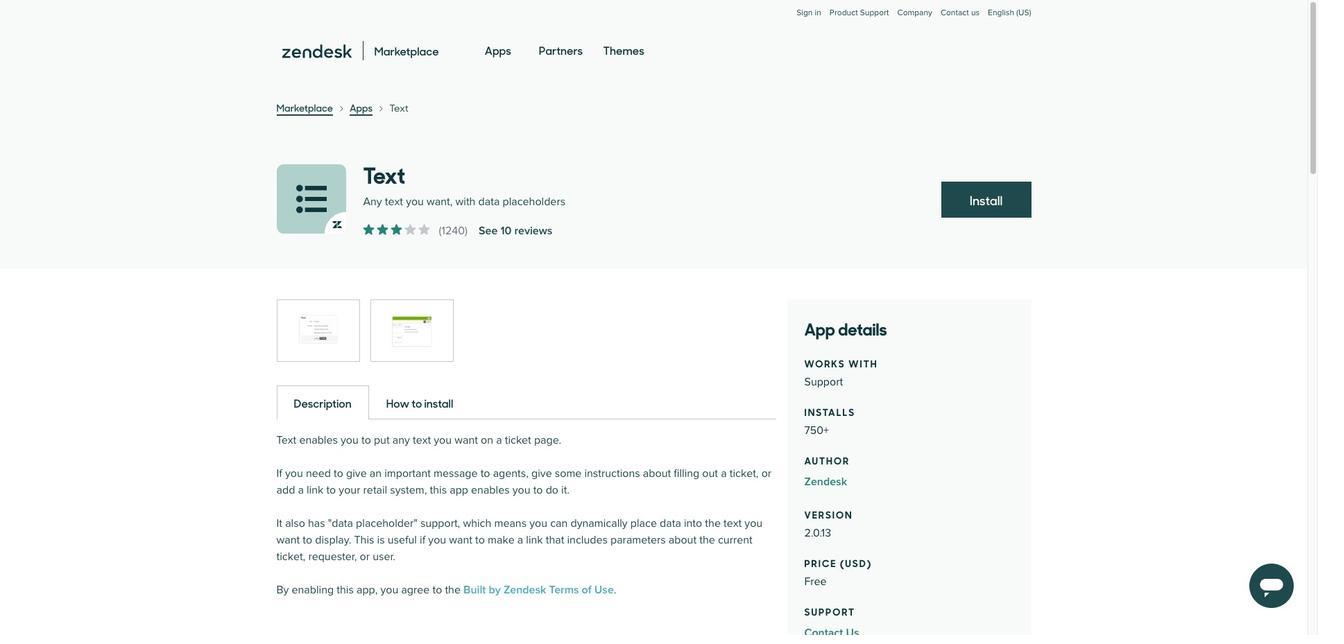 Task type: locate. For each thing, give the bounding box(es) containing it.
apps link left partners link
[[485, 31, 511, 71]]

text
[[385, 195, 403, 209], [413, 434, 431, 447], [724, 517, 742, 531]]

0 horizontal spatial apps link
[[350, 101, 373, 116]]

the left built
[[445, 583, 461, 597]]

with
[[455, 195, 476, 209], [849, 356, 878, 370]]

to
[[412, 395, 422, 411], [361, 434, 371, 447], [334, 467, 343, 481], [481, 467, 490, 481], [326, 484, 336, 497], [533, 484, 543, 497], [303, 533, 312, 547], [475, 533, 485, 547], [432, 583, 442, 597]]

2 preview image of app image from the left
[[371, 300, 453, 361]]

sign in link
[[797, 8, 821, 18]]

1 vertical spatial data
[[660, 517, 681, 531]]

want down which
[[449, 533, 472, 547]]

the
[[705, 517, 721, 531], [699, 533, 715, 547], [445, 583, 461, 597]]

installs
[[804, 404, 855, 419]]

0 horizontal spatial link
[[307, 484, 323, 497]]

2 vertical spatial text
[[276, 434, 296, 447]]

0 horizontal spatial give
[[346, 467, 367, 481]]

product
[[830, 8, 858, 18]]

want down also
[[276, 533, 300, 547]]

1 vertical spatial enables
[[471, 484, 510, 497]]

1 horizontal spatial this
[[430, 484, 447, 497]]

preview image of app image
[[277, 300, 359, 361], [371, 300, 453, 361]]

to left do
[[533, 484, 543, 497]]

link
[[307, 484, 323, 497], [526, 533, 543, 547]]

in
[[815, 8, 821, 18]]

1 vertical spatial ticket,
[[276, 550, 305, 564]]

also
[[285, 517, 305, 531]]

1 vertical spatial link
[[526, 533, 543, 547]]

contact us link
[[941, 8, 980, 18]]

with down "details"
[[849, 356, 878, 370]]

a right make
[[517, 533, 523, 547]]

means
[[494, 517, 527, 531]]

data up see
[[478, 195, 500, 209]]

)
[[465, 224, 468, 238]]

1 horizontal spatial preview image of app image
[[371, 300, 453, 361]]

1 horizontal spatial enables
[[471, 484, 510, 497]]

zendesk down author
[[804, 475, 847, 489]]

to right agree
[[432, 583, 442, 597]]

(
[[439, 224, 442, 238]]

enables up need
[[299, 434, 338, 447]]

apps right marketplace
[[350, 101, 373, 114]]

add
[[276, 484, 295, 497]]

support right the product
[[860, 8, 889, 18]]

1 vertical spatial text
[[363, 157, 405, 190]]

installs 750+
[[804, 404, 855, 438]]

ticket,
[[730, 467, 759, 481], [276, 550, 305, 564]]

about
[[643, 467, 671, 481], [669, 533, 697, 547]]

0 vertical spatial text
[[385, 195, 403, 209]]

to inside tab list
[[412, 395, 422, 411]]

to left your
[[326, 484, 336, 497]]

zendesk
[[804, 475, 847, 489], [504, 583, 546, 597]]

a inside it also has "data placeholder" support, which means you can dynamically place data into the text you want to display. this is useful if you want to make a link that includes parameters about the current ticket, requester, or user.
[[517, 533, 523, 547]]

2 star fill image from the left
[[391, 224, 402, 235]]

to left agents,
[[481, 467, 490, 481]]

0 horizontal spatial with
[[455, 195, 476, 209]]

requester,
[[308, 550, 357, 564]]

a right out at right
[[721, 467, 727, 481]]

0 vertical spatial or
[[761, 467, 771, 481]]

data left into
[[660, 517, 681, 531]]

need
[[306, 467, 331, 481]]

author
[[804, 453, 850, 468]]

data
[[478, 195, 500, 209], [660, 517, 681, 531]]

1240
[[442, 224, 465, 238]]

you inside text any text you want, with data placeholders
[[406, 195, 424, 209]]

1 star fill image from the left
[[377, 224, 388, 235]]

a right on
[[496, 434, 502, 447]]

ticket, right out at right
[[730, 467, 759, 481]]

1 vertical spatial support
[[804, 375, 843, 389]]

0 vertical spatial support
[[860, 8, 889, 18]]

if
[[276, 467, 282, 481]]

2 horizontal spatial text
[[724, 517, 742, 531]]

into
[[684, 517, 702, 531]]

reviews
[[514, 224, 552, 238]]

place
[[630, 517, 657, 531]]

0 vertical spatial zendesk
[[804, 475, 847, 489]]

1 give from the left
[[346, 467, 367, 481]]

with right want,
[[455, 195, 476, 209]]

zendesk image
[[282, 44, 351, 58]]

to up your
[[334, 467, 343, 481]]

0 vertical spatial enables
[[299, 434, 338, 447]]

give up your
[[346, 467, 367, 481]]

you
[[406, 195, 424, 209], [341, 434, 359, 447], [434, 434, 452, 447], [285, 467, 303, 481], [512, 484, 530, 497], [529, 517, 547, 531], [745, 517, 762, 531], [428, 533, 446, 547], [380, 583, 398, 597]]

support down works
[[804, 375, 843, 389]]

1 vertical spatial text
[[413, 434, 431, 447]]

1 vertical spatial with
[[849, 356, 878, 370]]

how
[[386, 395, 409, 411]]

apps link right marketplace link
[[350, 101, 373, 116]]

see 10 reviews link
[[479, 223, 552, 239]]

ticket, down also
[[276, 550, 305, 564]]

placeholders
[[503, 195, 565, 209]]

0 vertical spatial apps
[[485, 42, 511, 58]]

by
[[489, 583, 501, 597]]

0 vertical spatial link
[[307, 484, 323, 497]]

current
[[718, 533, 753, 547]]

data inside it also has "data placeholder" support, which means you can dynamically place data into the text you want to display. this is useful if you want to make a link that includes parameters about the current ticket, requester, or user.
[[660, 517, 681, 531]]

link left "that"
[[526, 533, 543, 547]]

text for text any text you want, with data placeholders
[[363, 157, 405, 190]]

terms
[[549, 583, 579, 597]]

10
[[500, 224, 512, 238]]

themes link
[[603, 31, 644, 71]]

ticket, inside it also has "data placeholder" support, which means you can dynamically place data into the text you want to display. this is useful if you want to make a link that includes parameters about the current ticket, requester, or user.
[[276, 550, 305, 564]]

or inside if you need to give an important message to agents, give some instructions about filling out a ticket, or add a link to your retail system, this app enables you to do it.
[[761, 467, 771, 481]]

0 horizontal spatial text
[[385, 195, 403, 209]]

(us)
[[1016, 8, 1031, 18]]

that
[[546, 533, 564, 547]]

the right into
[[705, 517, 721, 531]]

enables down agents,
[[471, 484, 510, 497]]

the down into
[[699, 533, 715, 547]]

description
[[294, 395, 352, 411]]

1 vertical spatial or
[[360, 550, 370, 564]]

placeholder"
[[356, 517, 417, 531]]

star fill image
[[377, 224, 388, 235], [391, 224, 402, 235], [405, 224, 416, 235], [419, 224, 430, 235]]

or
[[761, 467, 771, 481], [360, 550, 370, 564]]

use
[[594, 583, 614, 597]]

( 1240 )
[[439, 224, 468, 238]]

tab list
[[276, 385, 776, 420]]

1 horizontal spatial or
[[761, 467, 771, 481]]

install
[[970, 191, 1003, 209]]

about down into
[[669, 533, 697, 547]]

2 vertical spatial support
[[804, 604, 855, 619]]

1 horizontal spatial give
[[531, 467, 552, 481]]

0 vertical spatial this
[[430, 484, 447, 497]]

0 vertical spatial data
[[478, 195, 500, 209]]

to right how
[[412, 395, 422, 411]]

built by zendesk terms of use link
[[463, 583, 614, 597]]

0 vertical spatial apps link
[[485, 31, 511, 71]]

0 horizontal spatial enables
[[299, 434, 338, 447]]

0 vertical spatial with
[[455, 195, 476, 209]]

apps link
[[485, 31, 511, 71], [350, 101, 373, 116]]

about inside it also has "data placeholder" support, which means you can dynamically place data into the text you want to display. this is useful if you want to make a link that includes parameters about the current ticket, requester, or user.
[[669, 533, 697, 547]]

text
[[389, 101, 408, 114], [363, 157, 405, 190], [276, 434, 296, 447]]

link down need
[[307, 484, 323, 497]]

2 vertical spatial the
[[445, 583, 461, 597]]

or right out at right
[[761, 467, 771, 481]]

0 vertical spatial the
[[705, 517, 721, 531]]

enables inside if you need to give an important message to agents, give some instructions about filling out a ticket, or add a link to your retail system, this app enables you to do it.
[[471, 484, 510, 497]]

link inside if you need to give an important message to agents, give some instructions about filling out a ticket, or add a link to your retail system, this app enables you to do it.
[[307, 484, 323, 497]]

0 horizontal spatial ticket,
[[276, 550, 305, 564]]

give up do
[[531, 467, 552, 481]]

important
[[384, 467, 431, 481]]

product support
[[830, 8, 889, 18]]

enabling
[[292, 583, 334, 597]]

zendesk right the by
[[504, 583, 546, 597]]

0 vertical spatial about
[[643, 467, 671, 481]]

about left the filling
[[643, 467, 671, 481]]

it
[[276, 517, 282, 531]]

this left app
[[430, 484, 447, 497]]

app details
[[804, 316, 887, 341]]

0 horizontal spatial this
[[337, 583, 354, 597]]

ticket, inside if you need to give an important message to agents, give some instructions about filling out a ticket, or add a link to your retail system, this app enables you to do it.
[[730, 467, 759, 481]]

0 horizontal spatial data
[[478, 195, 500, 209]]

app
[[804, 316, 835, 341]]

partners link
[[539, 31, 583, 71]]

this inside if you need to give an important message to agents, give some instructions about filling out a ticket, or add a link to your retail system, this app enables you to do it.
[[430, 484, 447, 497]]

includes
[[567, 533, 608, 547]]

product support link
[[830, 8, 889, 18]]

support
[[860, 8, 889, 18], [804, 375, 843, 389], [804, 604, 855, 619]]

works with support
[[804, 356, 878, 389]]

1 horizontal spatial link
[[526, 533, 543, 547]]

on
[[481, 434, 493, 447]]

1 vertical spatial about
[[669, 533, 697, 547]]

or down "this"
[[360, 550, 370, 564]]

apps
[[485, 42, 511, 58], [350, 101, 373, 114]]

1 horizontal spatial with
[[849, 356, 878, 370]]

1 horizontal spatial data
[[660, 517, 681, 531]]

support down free at the right bottom of the page
[[804, 604, 855, 619]]

text for text
[[389, 101, 408, 114]]

give
[[346, 467, 367, 481], [531, 467, 552, 481]]

an
[[370, 467, 382, 481]]

0 vertical spatial text
[[389, 101, 408, 114]]

0 horizontal spatial zendesk
[[504, 583, 546, 597]]

1 vertical spatial apps link
[[350, 101, 373, 116]]

contact us
[[941, 8, 980, 18]]

a
[[496, 434, 502, 447], [721, 467, 727, 481], [298, 484, 304, 497], [517, 533, 523, 547]]

1 horizontal spatial apps link
[[485, 31, 511, 71]]

support inside the "global-navigation-secondary" element
[[860, 8, 889, 18]]

0 horizontal spatial preview image of app image
[[277, 300, 359, 361]]

1 horizontal spatial zendesk
[[804, 475, 847, 489]]

2 vertical spatial text
[[724, 517, 742, 531]]

1 vertical spatial this
[[337, 583, 354, 597]]

0 horizontal spatial apps
[[350, 101, 373, 114]]

english (us)
[[988, 8, 1031, 18]]

0 horizontal spatial or
[[360, 550, 370, 564]]

about inside if you need to give an important message to agents, give some instructions about filling out a ticket, or add a link to your retail system, this app enables you to do it.
[[643, 467, 671, 481]]

text inside text any text you want, with data placeholders
[[363, 157, 405, 190]]

0 vertical spatial ticket,
[[730, 467, 759, 481]]

marketplace
[[276, 101, 333, 114]]

want
[[455, 434, 478, 447], [276, 533, 300, 547], [449, 533, 472, 547]]

1 vertical spatial apps
[[350, 101, 373, 114]]

this left app,
[[337, 583, 354, 597]]

1 horizontal spatial ticket,
[[730, 467, 759, 481]]

apps left partners at the left of page
[[485, 42, 511, 58]]



Task type: describe. For each thing, give the bounding box(es) containing it.
user.
[[373, 550, 395, 564]]

agree
[[401, 583, 430, 597]]

star fill image
[[363, 224, 374, 235]]

it.
[[561, 484, 570, 497]]

free
[[804, 575, 827, 589]]

any
[[363, 195, 382, 209]]

install button
[[941, 182, 1031, 218]]

want left on
[[455, 434, 478, 447]]

has
[[308, 517, 325, 531]]

ticket
[[505, 434, 531, 447]]

sign in
[[797, 8, 821, 18]]

text inside it also has "data placeholder" support, which means you can dynamically place data into the text you want to display. this is useful if you want to make a link that includes parameters about the current ticket, requester, or user.
[[724, 517, 742, 531]]

by enabling this app, you agree to the built by zendesk terms of use .
[[276, 583, 616, 597]]

useful
[[388, 533, 417, 547]]

some
[[555, 467, 582, 481]]

data inside text any text you want, with data placeholders
[[478, 195, 500, 209]]

2 give from the left
[[531, 467, 552, 481]]

contact
[[941, 8, 969, 18]]

this
[[354, 533, 374, 547]]

1 vertical spatial the
[[699, 533, 715, 547]]

system,
[[390, 484, 427, 497]]

text for text enables you to put any text you want on a ticket page.
[[276, 434, 296, 447]]

if you need to give an important message to agents, give some instructions about filling out a ticket, or add a link to your retail system, this app enables you to do it.
[[276, 467, 771, 497]]

which
[[463, 517, 491, 531]]

company
[[897, 8, 932, 18]]

works
[[804, 356, 845, 370]]

a right add
[[298, 484, 304, 497]]

your
[[339, 484, 360, 497]]

english (us) link
[[988, 8, 1031, 32]]

install
[[424, 395, 453, 411]]

support,
[[420, 517, 460, 531]]

tab list containing description
[[276, 385, 776, 420]]

.
[[614, 583, 616, 597]]

if
[[420, 533, 425, 547]]

price
[[804, 556, 837, 570]]

instructions
[[584, 467, 640, 481]]

1 preview image of app image from the left
[[277, 300, 359, 361]]

to down which
[[475, 533, 485, 547]]

dynamically
[[571, 517, 628, 531]]

global-navigation-secondary element
[[276, 0, 1031, 32]]

zendesk link
[[804, 474, 1014, 490]]

to down has
[[303, 533, 312, 547]]

message
[[434, 467, 478, 481]]

built
[[463, 583, 486, 597]]

us
[[971, 8, 980, 18]]

see 10 reviews
[[479, 224, 552, 238]]

themes
[[603, 42, 644, 58]]

see
[[479, 224, 498, 238]]

to left put
[[361, 434, 371, 447]]

by
[[276, 583, 289, 597]]

app
[[450, 484, 468, 497]]

do
[[546, 484, 558, 497]]

750+
[[804, 424, 829, 438]]

with inside text any text you want, with data placeholders
[[455, 195, 476, 209]]

details
[[838, 316, 887, 341]]

retail
[[363, 484, 387, 497]]

put
[[374, 434, 390, 447]]

it also has "data placeholder" support, which means you can dynamically place data into the text you want to display. this is useful if you want to make a link that includes parameters about the current ticket, requester, or user.
[[276, 517, 762, 564]]

text any text you want, with data placeholders
[[363, 157, 565, 209]]

how to install
[[386, 395, 453, 411]]

version
[[804, 507, 853, 522]]

app,
[[357, 583, 378, 597]]

any
[[392, 434, 410, 447]]

"data
[[328, 517, 353, 531]]

marketplace link
[[276, 101, 333, 116]]

price (usd) free
[[804, 556, 872, 589]]

1 horizontal spatial text
[[413, 434, 431, 447]]

1 horizontal spatial apps
[[485, 42, 511, 58]]

filling
[[674, 467, 699, 481]]

can
[[550, 517, 568, 531]]

text enables you to put any text you want on a ticket page.
[[276, 434, 561, 447]]

1 vertical spatial zendesk
[[504, 583, 546, 597]]

with inside works with support
[[849, 356, 878, 370]]

english
[[988, 8, 1014, 18]]

out
[[702, 467, 718, 481]]

page.
[[534, 434, 561, 447]]

(usd)
[[840, 556, 872, 570]]

support inside works with support
[[804, 375, 843, 389]]

agents,
[[493, 467, 529, 481]]

text inside text any text you want, with data placeholders
[[385, 195, 403, 209]]

display.
[[315, 533, 351, 547]]

or inside it also has "data placeholder" support, which means you can dynamically place data into the text you want to display. this is useful if you want to make a link that includes parameters about the current ticket, requester, or user.
[[360, 550, 370, 564]]

3 star fill image from the left
[[405, 224, 416, 235]]

is
[[377, 533, 385, 547]]

version 2.0.13
[[804, 507, 853, 540]]

2.0.13
[[804, 527, 831, 540]]

4 star fill image from the left
[[419, 224, 430, 235]]

link inside it also has "data placeholder" support, which means you can dynamically place data into the text you want to display. this is useful if you want to make a link that includes parameters about the current ticket, requester, or user.
[[526, 533, 543, 547]]



Task type: vqa. For each thing, say whether or not it's contained in the screenshot.


